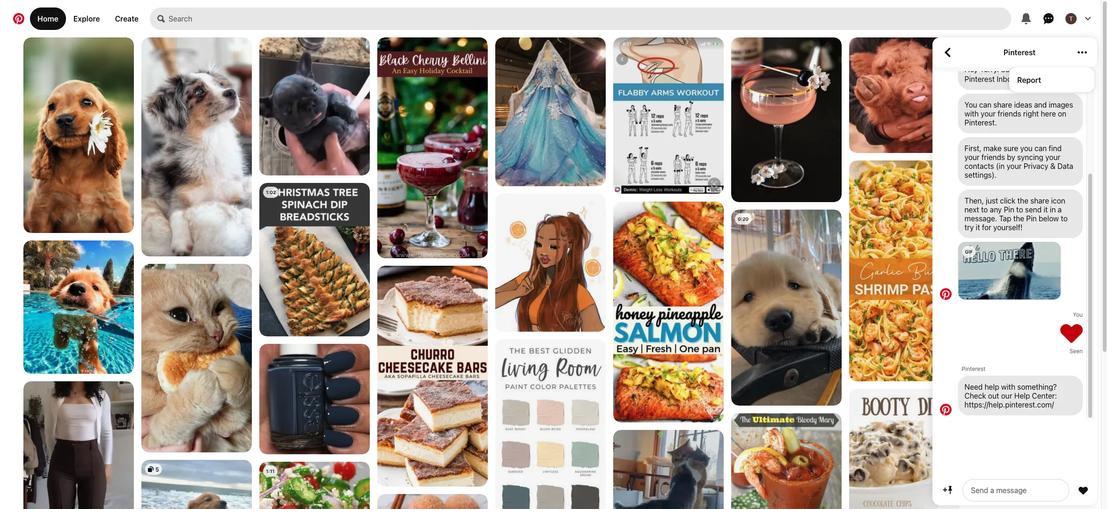 Task type: locate. For each thing, give the bounding box(es) containing it.
try
[[965, 223, 975, 232]]

1 horizontal spatial share
[[1031, 196, 1050, 205]]

by
[[1008, 153, 1016, 162]]

this contains an image of: cos image
[[850, 37, 960, 153]]

make
[[984, 144, 1002, 153]]

this may contain: salmon with lemon and pineapple salsa on top is shown in two different photos, one has image
[[614, 202, 724, 423]]

pin left below
[[1027, 214, 1038, 223]]

1 vertical spatial with
[[1002, 383, 1016, 392]]

pinterest down the "hey"
[[965, 74, 996, 83]]

your inside hey terry. say 👋 to your pinterest inbox!
[[1034, 65, 1049, 74]]

your up settings).
[[965, 153, 980, 162]]

0 vertical spatial with
[[965, 109, 980, 118]]

1 vertical spatial it
[[977, 223, 981, 232]]

contacts
[[965, 162, 995, 171]]

to right in
[[1062, 214, 1068, 223]]

this may contain: a golden retriever standing on its hind legs in the sand at the beach with it's paws up image
[[141, 461, 252, 510]]

then, just click the share icon next to any pin to send it in a message. tap the pin below to try it for yourself!
[[965, 196, 1068, 232]]

your inside you can share ideas and images with your friends right here on pinterest.
[[981, 109, 996, 118]]

pinterest.
[[965, 118, 998, 127]]

it
[[1044, 205, 1049, 214], [977, 223, 981, 232]]

with
[[965, 109, 980, 118], [1002, 383, 1016, 392]]

yourself!
[[994, 223, 1023, 232]]

1 vertical spatial friends
[[982, 153, 1006, 162]]

terry turtle image
[[1066, 13, 1078, 24]]

create
[[115, 14, 139, 23]]

1 vertical spatial you
[[1074, 312, 1084, 318]]

help
[[1015, 392, 1031, 401]]

with up first,
[[965, 109, 980, 118]]

1 horizontal spatial with
[[1002, 383, 1016, 392]]

then,
[[965, 196, 985, 205]]

it left in
[[1044, 205, 1049, 214]]

with inside you can share ideas and images with your friends right here on pinterest.
[[965, 109, 980, 118]]

0 vertical spatial pinterest image
[[941, 289, 952, 300]]

pin
[[1005, 205, 1015, 214], [1027, 214, 1038, 223]]

0 horizontal spatial share
[[994, 100, 1013, 109]]

click
[[1001, 196, 1016, 205]]

you for you
[[1074, 312, 1084, 318]]

1 horizontal spatial you
[[1074, 312, 1084, 318]]

1 horizontal spatial it
[[1044, 205, 1049, 214]]

any
[[991, 205, 1003, 214]]

your up report "button"
[[1034, 65, 1049, 74]]

pinterest up need
[[963, 366, 986, 372]]

pinterest up "👋"
[[1004, 48, 1036, 57]]

friends inside you can share ideas and images with your friends right here on pinterest.
[[998, 109, 1022, 118]]

this contains an image of: the ultimate bloody mary recipe image
[[732, 414, 842, 510]]

1 vertical spatial can
[[1035, 144, 1048, 153]]

you up "pinterest."
[[965, 100, 978, 109]]

this contains an image of: 20 nail colors to rock this fall & winter image
[[260, 344, 370, 455]]

in
[[1051, 205, 1057, 214]]

this may contain: garlic butter shrimp pasta in a skillet image
[[850, 161, 960, 382]]

0 vertical spatial friends
[[998, 109, 1022, 118]]

pin right any
[[1005, 205, 1015, 214]]

out
[[989, 392, 1000, 401]]

can inside you can share ideas and images with your friends right here on pinterest.
[[980, 100, 992, 109]]

1 vertical spatial share
[[1031, 196, 1050, 205]]

this may contain: black cherry bellini is an easy holiday cocktail that's perfect for the holidays image
[[378, 37, 488, 259]]

Send a message text field
[[971, 486, 1063, 496]]

you up heart image
[[1074, 312, 1084, 318]]

share left in
[[1031, 196, 1050, 205]]

0 vertical spatial share
[[994, 100, 1013, 109]]

friends
[[998, 109, 1022, 118], [982, 153, 1006, 162]]

0 vertical spatial pinterest
[[1004, 48, 1036, 57]]

center:
[[1033, 392, 1058, 401]]

the right click on the top right
[[1018, 196, 1029, 205]]

find
[[1050, 144, 1063, 153]]

0 vertical spatial you
[[965, 100, 978, 109]]

this may contain: a brown dog with a white flower in its mouth image
[[23, 37, 134, 234]]

1 vertical spatial pinterest image
[[941, 404, 952, 416]]

this may contain: a golden retriever swimming in a pool with his head above the water's surface image
[[23, 241, 134, 374]]

(in
[[997, 162, 1005, 171]]

this may contain: a drawing of a woman with long red hair and oranges in the background, she is holding her hand up to her ear image
[[496, 194, 606, 332]]

pinterest image
[[941, 289, 952, 300], [941, 404, 952, 416]]

your right syncing
[[1046, 153, 1061, 162]]

privacy
[[1024, 162, 1049, 171]]

this may contain: the best golden living room paint color palettes for every room in your home, including image
[[496, 340, 606, 510]]

the
[[1018, 196, 1029, 205], [1014, 214, 1025, 223]]

something?
[[1018, 383, 1058, 392]]

you
[[1021, 144, 1033, 153]]

list
[[0, 37, 1102, 510]]

1 vertical spatial pinterest
[[965, 74, 996, 83]]

first,
[[965, 144, 982, 153]]

this may contain: a small dog sitting on the floor looking up image
[[141, 37, 252, 257]]

main content containing pinterest
[[0, 0, 1102, 510]]

your up make at the top right
[[981, 109, 996, 118]]

a
[[1059, 205, 1063, 214]]

0 horizontal spatial you
[[965, 100, 978, 109]]

search icon image
[[157, 15, 165, 22]]

&
[[1051, 162, 1056, 171]]

heart image
[[1061, 322, 1084, 344]]

send
[[1026, 205, 1042, 214]]

below
[[1040, 214, 1060, 223]]

friends inside the first, make sure you can find your friends by syncing your contacts (in your privacy & data settings).
[[982, 153, 1006, 162]]

you
[[965, 100, 978, 109], [1074, 312, 1084, 318]]

1 pinterest image from the top
[[941, 289, 952, 300]]

your
[[1034, 65, 1049, 74], [981, 109, 996, 118], [965, 153, 980, 162], [1046, 153, 1061, 162], [1007, 162, 1022, 171]]

this may contain: a bowl filled with chocolate chips and marshmallow fluff image
[[850, 389, 960, 510]]

can
[[980, 100, 992, 109], [1035, 144, 1048, 153]]

https://help.pinterest.com/ link
[[965, 401, 1077, 409]]

create link
[[108, 7, 146, 30]]

share left ideas
[[994, 100, 1013, 109]]

1 horizontal spatial pin
[[1027, 214, 1038, 223]]

you can share ideas and images with your friends right here on pinterest.
[[965, 100, 1074, 127]]

on
[[1059, 109, 1067, 118]]

the right tap
[[1014, 214, 1025, 223]]

0 vertical spatial can
[[980, 100, 992, 109]]

2 vertical spatial pinterest
[[963, 366, 986, 372]]

this may contain: a close up of a dog laying on a chair image
[[732, 210, 842, 406]]

friends left by
[[982, 153, 1006, 162]]

with inside need help with something? check out our help center: https://help.pinterest.com/
[[1002, 383, 1016, 392]]

can right you
[[1035, 144, 1048, 153]]

share inside then, just click the share icon next to any pin to send it in a message. tap the pin below to try it for yourself!
[[1031, 196, 1050, 205]]

this may contain: an orange cat is chewing on a stuffed animal with it's paw in its mouth image
[[141, 264, 252, 453]]

next
[[965, 205, 980, 214]]

to
[[1025, 65, 1032, 74], [982, 205, 989, 214], [1017, 205, 1024, 214], [1062, 214, 1068, 223]]

with right help
[[1002, 383, 1016, 392]]

report
[[1018, 75, 1042, 84]]

it right try
[[977, 223, 981, 232]]

2 pinterest image from the top
[[941, 404, 952, 416]]

tap
[[1000, 214, 1012, 223]]

can up "pinterest."
[[980, 100, 992, 109]]

here
[[1042, 109, 1057, 118]]

hey terry. say 👋 to your pinterest inbox!
[[965, 65, 1049, 83]]

share
[[994, 100, 1013, 109], [1031, 196, 1050, 205]]

this contains an image of: princess blue tulle long sleeve backless wedding dress image
[[496, 37, 606, 187]]

to right "👋"
[[1025, 65, 1032, 74]]

main content
[[0, 0, 1102, 510]]

pinterest
[[1004, 48, 1036, 57], [965, 74, 996, 83], [963, 366, 986, 372]]

this may contain: cucumber tomato feta salad in a glass bowl with the title above it image
[[260, 462, 370, 510]]

you for you can share ideas and images with your friends right here on pinterest.
[[965, 100, 978, 109]]

this may contain: a poster showing how to do an arm workout image
[[614, 37, 724, 195]]

you inside you can share ideas and images with your friends right here on pinterest.
[[965, 100, 978, 109]]

this may contain: a small kitten sitting on top of a bed image
[[968, 241, 1078, 385]]

1 horizontal spatial can
[[1035, 144, 1048, 153]]

friends left right
[[998, 109, 1022, 118]]

0 horizontal spatial can
[[980, 100, 992, 109]]

0 horizontal spatial with
[[965, 109, 980, 118]]



Task type: describe. For each thing, give the bounding box(es) containing it.
share inside you can share ideas and images with your friends right here on pinterest.
[[994, 100, 1013, 109]]

data
[[1058, 162, 1074, 171]]

help
[[985, 383, 1000, 392]]

our
[[1002, 392, 1013, 401]]

syncing
[[1018, 153, 1044, 162]]

images
[[1050, 100, 1074, 109]]

home link
[[30, 7, 66, 30]]

pinterest inside hey terry. say 👋 to your pinterest inbox!
[[965, 74, 996, 83]]

1 vertical spatial the
[[1014, 214, 1025, 223]]

report button
[[1018, 75, 1087, 84]]

terry.
[[981, 65, 1000, 74]]

to inside hey terry. say 👋 to your pinterest inbox!
[[1025, 65, 1032, 74]]

ideas
[[1015, 100, 1033, 109]]

these christmas tree breadsticks are stuffed with spinach dip! such a fun appetizer to take to a holiday party. #itsalwaysautumn #christmas #christmasfood #christmasappetizer #christmastreats #spinachdip image
[[260, 183, 370, 337]]

this may contain: a person dipping churros into a cup of coffee image
[[378, 495, 488, 510]]

pinterest link
[[1004, 48, 1036, 57]]

hey
[[965, 65, 979, 74]]

this may contain: two cats standing on their hind legs in the middle of a bed and one cat is looking at another cat image
[[614, 431, 724, 510]]

0 horizontal spatial it
[[977, 223, 981, 232]]

and
[[1035, 100, 1048, 109]]

check
[[965, 392, 987, 401]]

your right (in
[[1007, 162, 1022, 171]]

this contains an image of: cute office outfit image
[[23, 382, 134, 510]]

just
[[987, 196, 999, 205]]

this may contain: several pieces of cheesecake bars stacked on top of each other image
[[378, 266, 488, 487]]

for
[[983, 223, 992, 232]]

https://help.pinterest.com/
[[965, 401, 1055, 409]]

this contains an image of: healthy smoothies image
[[968, 37, 1078, 234]]

this may contain: an oil painting of a martini glass with olives image
[[968, 392, 1078, 503]]

message.
[[965, 214, 998, 223]]

this may contain: the pink cherry blossom margarita cocktail is served in a coupe glass with an olive garnish image
[[732, 37, 842, 203]]

say
[[1002, 65, 1014, 74]]

explore link
[[66, 7, 108, 30]]

0 vertical spatial it
[[1044, 205, 1049, 214]]

send a cute gif to your friends and family! image
[[959, 243, 1061, 300]]

icon
[[1052, 196, 1066, 205]]

Search text field
[[169, 7, 1012, 30]]

0 vertical spatial the
[[1018, 196, 1029, 205]]

right
[[1024, 109, 1040, 118]]

home
[[37, 14, 58, 23]]

inbox!
[[998, 74, 1018, 83]]

explore
[[73, 14, 100, 23]]

settings).
[[965, 171, 997, 179]]

first, make sure you can find your friends by syncing your contacts (in your privacy & data settings).
[[965, 144, 1074, 179]]

can inside the first, make sure you can find your friends by syncing your contacts (in your privacy & data settings).
[[1035, 144, 1048, 153]]

seen
[[1070, 348, 1084, 355]]

👋
[[1016, 65, 1024, 74]]

to left any
[[982, 205, 989, 214]]

need
[[965, 383, 983, 392]]

to left send
[[1017, 205, 1024, 214]]

sure
[[1004, 144, 1019, 153]]

need help with something? check out our help center: https://help.pinterest.com/
[[965, 383, 1058, 409]]

0 horizontal spatial pin
[[1005, 205, 1015, 214]]



Task type: vqa. For each thing, say whether or not it's contained in the screenshot.
PROGRESSIVE INSURANCE
no



